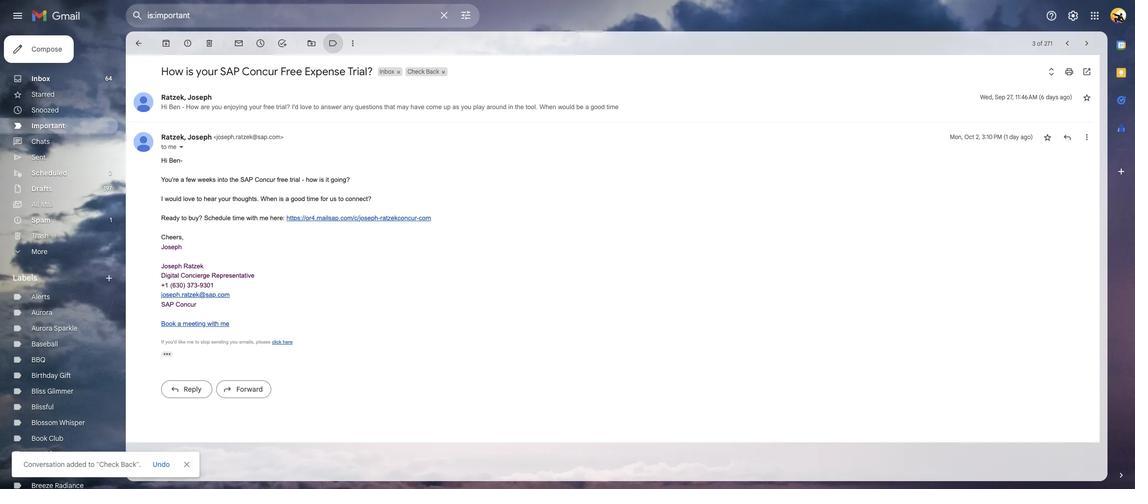 Task type: describe. For each thing, give the bounding box(es) containing it.
bbq link
[[31, 355, 45, 364]]

wed,
[[980, 93, 994, 101]]

Not starred checkbox
[[1082, 92, 1092, 102]]

answer
[[321, 103, 341, 111]]

sparkle
[[54, 324, 77, 333]]

2,
[[976, 133, 981, 141]]

0 horizontal spatial your
[[196, 65, 218, 78]]

back to important image
[[134, 38, 144, 48]]

chats
[[31, 137, 50, 146]]

a left few
[[181, 176, 184, 183]]

more
[[31, 247, 47, 256]]

forward link
[[216, 380, 271, 398]]

questions
[[355, 103, 383, 111]]

to left 'hear'
[[197, 195, 202, 203]]

3 of 271
[[1033, 40, 1053, 47]]

1 vertical spatial your
[[249, 103, 262, 111]]

if
[[161, 339, 164, 344]]

1 horizontal spatial your
[[218, 195, 231, 203]]

check back
[[408, 68, 439, 75]]

27,
[[1007, 93, 1014, 101]]

trial?
[[348, 65, 373, 78]]

more image
[[348, 38, 358, 48]]

free for concur
[[277, 176, 288, 183]]

0 vertical spatial would
[[558, 103, 575, 111]]

list containing ratzek, joseph
[[126, 83, 1092, 407]]

inbox button
[[378, 67, 395, 76]]

ben
[[169, 103, 180, 111]]

aurora for aurora sparkle
[[31, 324, 52, 333]]

snoozed link
[[31, 106, 59, 115]]

not starred image for mon, oct 2, 3:10 pm (1 day ago)
[[1043, 132, 1053, 142]]

0 vertical spatial is
[[186, 65, 193, 78]]

trash
[[31, 232, 49, 240]]

2 horizontal spatial you
[[461, 103, 471, 111]]

free for your
[[264, 103, 275, 111]]

oct
[[965, 133, 975, 141]]

197
[[103, 185, 112, 192]]

373-
[[187, 281, 200, 289]]

me left show details icon
[[168, 143, 176, 150]]

enjoying
[[224, 103, 248, 111]]

1 vertical spatial concur
[[255, 176, 275, 183]]

0 vertical spatial concur
[[242, 65, 278, 78]]

birthday gift
[[31, 371, 71, 380]]

to left answer at the top left of page
[[314, 103, 319, 111]]

any
[[343, 103, 354, 111]]

concierge
[[181, 272, 210, 279]]

conversation
[[24, 460, 65, 469]]

sap inside joseph ratzek digital concierge representative +1 (630) 373-9301 joseph.ratzek@sap.com sap concur
[[161, 301, 174, 308]]

conversation added to "check back".
[[24, 460, 141, 469]]

breeze link
[[31, 465, 53, 474]]

buy?
[[189, 214, 202, 222]]

i would love to hear your thoughts. when is a good time for us to connect?
[[161, 195, 372, 203]]

blossom whisper link
[[31, 418, 85, 427]]

0 horizontal spatial -
[[182, 103, 184, 111]]

2
[[109, 169, 112, 176]]

come
[[426, 103, 442, 111]]

snooze image
[[256, 38, 265, 48]]

into
[[218, 176, 228, 183]]

ready to buy? schedule time with me here: https://or4.mailsap.com/c/ joseph-ratzekconcur-com
[[161, 214, 431, 222]]

sending
[[211, 339, 229, 344]]

expense
[[305, 65, 346, 78]]

i
[[161, 195, 163, 203]]

mon,
[[950, 133, 963, 141]]

to inside alert
[[88, 460, 95, 469]]

0 horizontal spatial the
[[230, 176, 239, 183]]

book for book club
[[31, 434, 47, 443]]

aurora sparkle link
[[31, 324, 77, 333]]

day
[[1010, 133, 1019, 141]]

bbq
[[31, 355, 45, 364]]

may
[[397, 103, 409, 111]]

Not starred checkbox
[[1043, 132, 1053, 142]]

book  a meeting with me link
[[161, 320, 229, 327]]

advanced search options image
[[456, 5, 476, 25]]

it
[[326, 176, 329, 183]]

a up ready to buy? schedule time with me here: https://or4.mailsap.com/c/ joseph-ratzekconcur-com
[[286, 195, 289, 203]]

ratzek, for ratzek, joseph < joseph.ratzek@sap.com >
[[161, 133, 186, 142]]

to left the buy?
[[181, 214, 187, 222]]

archive image
[[161, 38, 171, 48]]

play
[[473, 103, 485, 111]]

2 vertical spatial is
[[279, 195, 284, 203]]

show details image
[[178, 144, 184, 150]]

breakfast
[[31, 450, 61, 459]]

labels heading
[[13, 273, 104, 283]]

breakfast link
[[31, 450, 61, 459]]

drafts
[[31, 184, 52, 193]]

us
[[330, 195, 337, 203]]

alert containing conversation added to "check back".
[[12, 23, 1120, 477]]

ready
[[161, 214, 180, 222]]

271
[[1045, 40, 1053, 47]]

2 horizontal spatial sap
[[240, 176, 253, 183]]

joseph-
[[359, 214, 380, 222]]

bliss glimmer
[[31, 387, 74, 396]]

0 vertical spatial good
[[591, 103, 605, 111]]

a left meeting
[[178, 320, 181, 327]]

newer image
[[1063, 38, 1073, 48]]

1 horizontal spatial the
[[515, 103, 524, 111]]

me right like
[[187, 339, 194, 344]]

here
[[283, 339, 293, 344]]

that
[[384, 103, 395, 111]]

add to tasks image
[[277, 38, 287, 48]]

search mail image
[[129, 7, 146, 25]]

if you'd like me to stop sending you emails, please click here
[[161, 339, 293, 344]]

1 horizontal spatial -
[[302, 176, 304, 183]]

up
[[444, 103, 451, 111]]

1 vertical spatial time
[[307, 195, 319, 203]]

blissful
[[31, 403, 54, 411]]

important link
[[31, 121, 65, 130]]

sep
[[995, 93, 1006, 101]]

reply link
[[161, 380, 212, 398]]

please
[[256, 339, 271, 344]]

have
[[411, 103, 425, 111]]

joseph.ratzek@sap.com inside joseph ratzek digital concierge representative +1 (630) 373-9301 joseph.ratzek@sap.com sap concur
[[161, 291, 230, 298]]

1 vertical spatial is
[[319, 176, 324, 183]]

bliss glimmer link
[[31, 387, 74, 396]]

bliss
[[31, 387, 46, 396]]

to me
[[161, 143, 176, 150]]

cheers,
[[161, 233, 185, 241]]

3:10 pm
[[982, 133, 1002, 141]]

connect?
[[346, 195, 372, 203]]

forward
[[236, 385, 263, 393]]

1 horizontal spatial how
[[186, 103, 199, 111]]



Task type: locate. For each thing, give the bounding box(es) containing it.
- right ben
[[182, 103, 184, 111]]

mark as unread image
[[234, 38, 244, 48]]

hi left ben
[[161, 103, 167, 111]]

to left stop
[[195, 339, 199, 344]]

move to image
[[307, 38, 317, 48]]

book down blossom
[[31, 434, 47, 443]]

how is your sap concur free expense trial?
[[161, 65, 373, 78]]

would left be at top
[[558, 103, 575, 111]]

thoughts.
[[233, 195, 259, 203]]

>
[[281, 133, 284, 141]]

ratzek
[[184, 262, 203, 270]]

hi left ben-
[[161, 157, 167, 164]]

ben-
[[169, 157, 183, 164]]

ratzek, up to me
[[161, 133, 186, 142]]

scheduled
[[31, 169, 67, 177]]

0 vertical spatial the
[[515, 103, 524, 111]]

1 horizontal spatial when
[[540, 103, 556, 111]]

joseph inside joseph ratzek digital concierge representative +1 (630) 373-9301 joseph.ratzek@sap.com sap concur
[[161, 262, 182, 270]]

alerts link
[[31, 292, 50, 301]]

(630)
[[170, 281, 185, 289]]

of
[[1037, 40, 1043, 47]]

support image
[[1046, 10, 1058, 22]]

to up "hi ben-"
[[161, 143, 167, 150]]

1
[[110, 216, 112, 224]]

not starred image
[[1082, 92, 1092, 102], [1043, 132, 1053, 142]]

0 vertical spatial sap
[[220, 65, 240, 78]]

2 horizontal spatial your
[[249, 103, 262, 111]]

mail
[[41, 200, 54, 209]]

1 vertical spatial joseph.ratzek@sap.com
[[161, 291, 230, 298]]

https://or4.mailsap.com/c/
[[287, 214, 359, 222]]

1 vertical spatial sap
[[240, 176, 253, 183]]

love right i'd at the top of the page
[[300, 103, 312, 111]]

0 vertical spatial your
[[196, 65, 218, 78]]

love down few
[[183, 195, 195, 203]]

inbox right trial?
[[380, 68, 394, 75]]

ago) right day
[[1021, 133, 1033, 141]]

good right be at top
[[591, 103, 605, 111]]

how
[[161, 65, 183, 78], [186, 103, 199, 111]]

you left the emails,
[[230, 339, 238, 344]]

None search field
[[126, 4, 480, 28]]

2 vertical spatial concur
[[176, 301, 196, 308]]

- right trial
[[302, 176, 304, 183]]

1 vertical spatial book
[[31, 434, 47, 443]]

not starred image for wed, sep 27, 11:46 am (6 days ago)
[[1082, 92, 1092, 102]]

ago) right days at the top right of page
[[1060, 93, 1073, 101]]

not starred image right day
[[1043, 132, 1053, 142]]

1 vertical spatial with
[[207, 320, 219, 327]]

book inside labels navigation
[[31, 434, 47, 443]]

aurora down alerts
[[31, 308, 52, 317]]

1 vertical spatial -
[[302, 176, 304, 183]]

the right in
[[515, 103, 524, 111]]

book up you'd
[[161, 320, 176, 327]]

a
[[585, 103, 589, 111], [181, 176, 184, 183], [286, 195, 289, 203], [178, 320, 181, 327]]

not starred image right days at the top right of page
[[1082, 92, 1092, 102]]

joseph.ratzek@sap.com down enjoying
[[216, 133, 281, 141]]

2 vertical spatial your
[[218, 195, 231, 203]]

concur inside joseph ratzek digital concierge representative +1 (630) 373-9301 joseph.ratzek@sap.com sap concur
[[176, 301, 196, 308]]

check back button
[[406, 67, 440, 76]]

is
[[186, 65, 193, 78], [319, 176, 324, 183], [279, 195, 284, 203]]

days
[[1046, 93, 1059, 101]]

joseph left "<"
[[188, 133, 212, 142]]

1 horizontal spatial love
[[300, 103, 312, 111]]

1 vertical spatial free
[[277, 176, 288, 183]]

starred link
[[31, 90, 55, 99]]

0 vertical spatial love
[[300, 103, 312, 111]]

1 horizontal spatial ago)
[[1060, 93, 1073, 101]]

0 horizontal spatial is
[[186, 65, 193, 78]]

2 vertical spatial sap
[[161, 301, 174, 308]]

wed, sep 27, 11:46 am (6 days ago)
[[980, 93, 1073, 101]]

1 vertical spatial hi
[[161, 157, 167, 164]]

0 horizontal spatial when
[[261, 195, 277, 203]]

are
[[201, 103, 210, 111]]

1 ratzek, from the top
[[161, 93, 186, 102]]

book club link
[[31, 434, 63, 443]]

0 vertical spatial ratzek,
[[161, 93, 186, 102]]

1 vertical spatial when
[[261, 195, 277, 203]]

check
[[408, 68, 425, 75]]

1 vertical spatial would
[[165, 195, 181, 203]]

ago)
[[1060, 93, 1073, 101], [1021, 133, 1033, 141]]

2 hi from the top
[[161, 157, 167, 164]]

club
[[49, 434, 63, 443]]

starred
[[31, 90, 55, 99]]

you right as
[[461, 103, 471, 111]]

sap down mark as unread icon
[[220, 65, 240, 78]]

concur up i would love to hear your thoughts. when is a good time for us to connect?
[[255, 176, 275, 183]]

0 vertical spatial ago)
[[1060, 93, 1073, 101]]

1 vertical spatial not starred image
[[1043, 132, 1053, 142]]

would right i
[[165, 195, 181, 203]]

here:
[[270, 214, 285, 222]]

inbox for inbox button
[[380, 68, 394, 75]]

time down thoughts. at left
[[233, 214, 245, 222]]

how down the ratzek, joseph
[[186, 103, 199, 111]]

be
[[577, 103, 584, 111]]

0 horizontal spatial would
[[165, 195, 181, 203]]

breeze
[[31, 465, 53, 474]]

0 vertical spatial with
[[246, 214, 258, 222]]

hi for hi ben - how are you enjoying your free trial? i'd love to answer any questions that may have come up as you play around in the tool. when would be a good time
[[161, 103, 167, 111]]

representative
[[212, 272, 255, 279]]

undo link
[[149, 456, 174, 473]]

-
[[182, 103, 184, 111], [302, 176, 304, 183]]

aurora down aurora link
[[31, 324, 52, 333]]

time
[[607, 103, 619, 111], [307, 195, 319, 203], [233, 214, 245, 222]]

1 horizontal spatial not starred image
[[1082, 92, 1092, 102]]

aurora link
[[31, 308, 52, 317]]

1 horizontal spatial sap
[[220, 65, 240, 78]]

0 horizontal spatial good
[[291, 195, 305, 203]]

ago) for mon, oct 2, 3:10 pm (1 day ago)
[[1021, 133, 1033, 141]]

joseph up the are
[[188, 93, 212, 102]]

show trimmed content image
[[161, 351, 173, 357]]

0 horizontal spatial not starred image
[[1043, 132, 1053, 142]]

concur down snooze icon
[[242, 65, 278, 78]]

ago) for wed, sep 27, 11:46 am (6 days ago)
[[1060, 93, 1073, 101]]

0 vertical spatial how
[[161, 65, 183, 78]]

1 vertical spatial love
[[183, 195, 195, 203]]

you'd
[[165, 339, 177, 344]]

all mail
[[31, 200, 54, 209]]

inbox for inbox link
[[31, 74, 50, 83]]

1 vertical spatial good
[[291, 195, 305, 203]]

like
[[178, 339, 186, 344]]

your right enjoying
[[249, 103, 262, 111]]

is left it
[[319, 176, 324, 183]]

inbox up starred
[[31, 74, 50, 83]]

joseph up digital
[[161, 262, 182, 270]]

back".
[[121, 460, 141, 469]]

64
[[105, 75, 112, 82]]

<
[[213, 133, 216, 141]]

1 aurora from the top
[[31, 308, 52, 317]]

trial
[[290, 176, 300, 183]]

ratzek, for ratzek, joseph
[[161, 93, 186, 102]]

you right the are
[[212, 103, 222, 111]]

1 horizontal spatial good
[[591, 103, 605, 111]]

mon, oct 2, 3:10 pm (1 day ago)
[[950, 133, 1033, 141]]

0 vertical spatial book
[[161, 320, 176, 327]]

main menu image
[[12, 10, 24, 22]]

1 horizontal spatial would
[[558, 103, 575, 111]]

inbox inside button
[[380, 68, 394, 75]]

list
[[126, 83, 1092, 407]]

alert
[[12, 23, 1120, 477]]

0 vertical spatial aurora
[[31, 308, 52, 317]]

1 vertical spatial how
[[186, 103, 199, 111]]

book for book  a meeting with me
[[161, 320, 176, 327]]

1 horizontal spatial book
[[161, 320, 176, 327]]

whisper
[[59, 418, 85, 427]]

the right into
[[230, 176, 239, 183]]

settings image
[[1068, 10, 1079, 22]]

baseball
[[31, 340, 58, 348]]

0 vertical spatial free
[[264, 103, 275, 111]]

0 horizontal spatial free
[[264, 103, 275, 111]]

mon, oct 2, 3:10 pm (1 day ago) cell
[[950, 132, 1033, 142]]

time right be at top
[[607, 103, 619, 111]]

schedule
[[204, 214, 231, 222]]

0 vertical spatial joseph.ratzek@sap.com
[[216, 133, 281, 141]]

with right meeting
[[207, 320, 219, 327]]

Search mail text field
[[147, 11, 433, 21]]

me left here:
[[260, 214, 268, 222]]

all
[[31, 200, 39, 209]]

labels image
[[328, 38, 338, 48]]

aurora sparkle
[[31, 324, 77, 333]]

labels
[[13, 273, 37, 283]]

baseball link
[[31, 340, 58, 348]]

tab list
[[1108, 31, 1135, 454]]

0 horizontal spatial how
[[161, 65, 183, 78]]

free left trial
[[277, 176, 288, 183]]

older image
[[1082, 38, 1092, 48]]

ratzek, joseph cell
[[161, 133, 284, 142]]

1 horizontal spatial inbox
[[380, 68, 394, 75]]

compose
[[31, 45, 62, 54]]

0 vertical spatial -
[[182, 103, 184, 111]]

wed, sep 27, 11:46 am (6 days ago) cell
[[980, 92, 1073, 102]]

1 horizontal spatial with
[[246, 214, 258, 222]]

a right be at top
[[585, 103, 589, 111]]

joseph.ratzek@sap.com down 373-
[[161, 291, 230, 298]]

ratzek, joseph < joseph.ratzek@sap.com >
[[161, 133, 284, 142]]

0 vertical spatial not starred image
[[1082, 92, 1092, 102]]

birthday gift link
[[31, 371, 71, 380]]

ratzek, up ben
[[161, 93, 186, 102]]

me up if you'd like me to stop sending you emails, please click here
[[221, 320, 229, 327]]

joseph down cheers,
[[161, 243, 182, 250]]

concur down 'joseph.ratzek@sap.com' link
[[176, 301, 196, 308]]

meeting
[[183, 320, 206, 327]]

0 horizontal spatial you
[[212, 103, 222, 111]]

2 horizontal spatial time
[[607, 103, 619, 111]]

0 horizontal spatial inbox
[[31, 74, 50, 83]]

2 vertical spatial time
[[233, 214, 245, 222]]

9301
[[200, 281, 214, 289]]

with down thoughts. at left
[[246, 214, 258, 222]]

0 horizontal spatial time
[[233, 214, 245, 222]]

blossom
[[31, 418, 58, 427]]

is up here:
[[279, 195, 284, 203]]

your down delete icon on the top of page
[[196, 65, 218, 78]]

scheduled link
[[31, 169, 67, 177]]

"check
[[96, 460, 119, 469]]

labels navigation
[[0, 31, 126, 489]]

compose button
[[4, 35, 74, 63]]

ratzek, joseph
[[161, 93, 212, 102]]

how down archive icon
[[161, 65, 183, 78]]

0 horizontal spatial with
[[207, 320, 219, 327]]

inbox
[[380, 68, 394, 75], [31, 74, 50, 83]]

0 horizontal spatial book
[[31, 434, 47, 443]]

chats link
[[31, 137, 50, 146]]

free left trial?
[[264, 103, 275, 111]]

1 vertical spatial ratzek,
[[161, 133, 186, 142]]

1 hi from the top
[[161, 103, 167, 111]]

0 horizontal spatial sap
[[161, 301, 174, 308]]

click
[[272, 339, 282, 344]]

good up ready to buy? schedule time with me here: https://or4.mailsap.com/c/ joseph-ratzekconcur-com
[[291, 195, 305, 203]]

sap down +1 at left bottom
[[161, 301, 174, 308]]

report spam image
[[183, 38, 193, 48]]

all mail link
[[31, 200, 54, 209]]

2 horizontal spatial is
[[319, 176, 324, 183]]

blossom whisper
[[31, 418, 85, 427]]

hi for hi ben-
[[161, 157, 167, 164]]

with
[[246, 214, 258, 222], [207, 320, 219, 327]]

clear search image
[[435, 5, 454, 25]]

when right tool.
[[540, 103, 556, 111]]

time left the for in the left top of the page
[[307, 195, 319, 203]]

important
[[31, 121, 65, 130]]

delete image
[[204, 38, 214, 48]]

1 vertical spatial the
[[230, 176, 239, 183]]

when up here:
[[261, 195, 277, 203]]

would
[[558, 103, 575, 111], [165, 195, 181, 203]]

to right us
[[338, 195, 344, 203]]

few
[[186, 176, 196, 183]]

0 vertical spatial time
[[607, 103, 619, 111]]

0 vertical spatial hi
[[161, 103, 167, 111]]

1 horizontal spatial free
[[277, 176, 288, 183]]

trash link
[[31, 232, 49, 240]]

+1
[[161, 281, 169, 289]]

0 horizontal spatial love
[[183, 195, 195, 203]]

1 vertical spatial ago)
[[1021, 133, 1033, 141]]

free
[[281, 65, 302, 78]]

2 ratzek, from the top
[[161, 133, 186, 142]]

1 vertical spatial aurora
[[31, 324, 52, 333]]

aurora for aurora link
[[31, 308, 52, 317]]

0 vertical spatial when
[[540, 103, 556, 111]]

is up the ratzek, joseph
[[186, 65, 193, 78]]

gmail image
[[31, 6, 85, 26]]

to right the added
[[88, 460, 95, 469]]

2 aurora from the top
[[31, 324, 52, 333]]

joseph.ratzek@sap.com inside ratzek, joseph < joseph.ratzek@sap.com >
[[216, 133, 281, 141]]

1 horizontal spatial time
[[307, 195, 319, 203]]

inbox inside labels navigation
[[31, 74, 50, 83]]

1 horizontal spatial is
[[279, 195, 284, 203]]

back
[[426, 68, 439, 75]]

your right 'hear'
[[218, 195, 231, 203]]

gift
[[60, 371, 71, 380]]

0 horizontal spatial ago)
[[1021, 133, 1033, 141]]

sap up thoughts. at left
[[240, 176, 253, 183]]

1 horizontal spatial you
[[230, 339, 238, 344]]



Task type: vqa. For each thing, say whether or not it's contained in the screenshot.
Inbox corresponding to Inbox Link
yes



